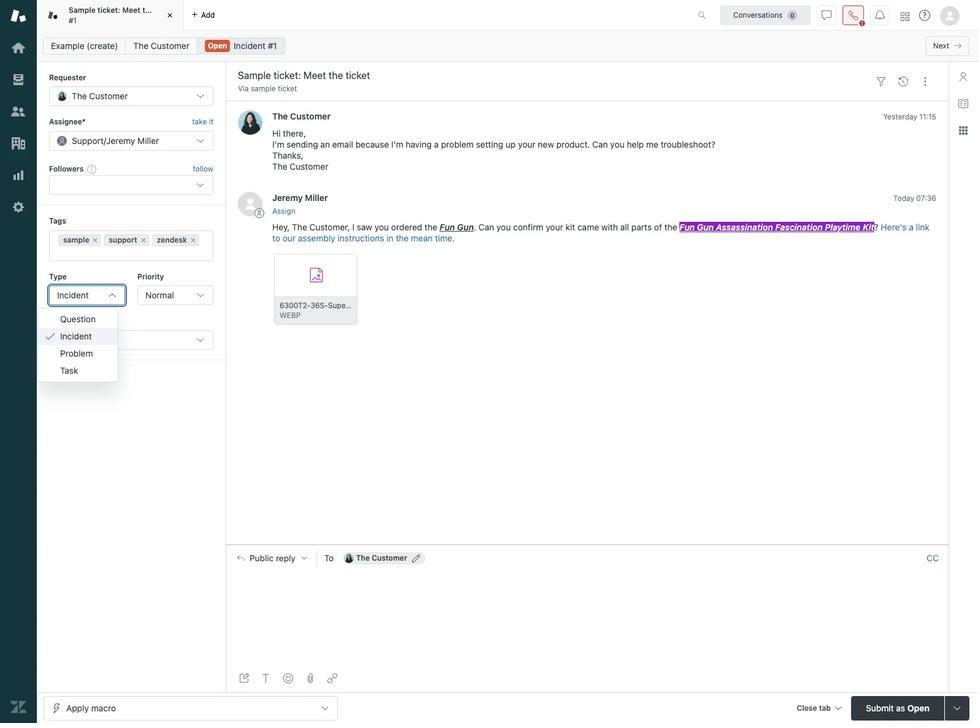 Task type: locate. For each thing, give the bounding box(es) containing it.
tab
[[37, 0, 184, 31]]

miller right /
[[137, 135, 159, 146]]

assignee* element
[[49, 131, 213, 151]]

product.
[[556, 139, 590, 150]]

you inside hi there, i'm sending an email because i'm having a problem setting up your new product. can you help me troubleshoot? thanks, the customer
[[610, 139, 625, 150]]

assignee*
[[49, 117, 86, 127]]

1 vertical spatial can
[[479, 222, 494, 232]]

2 horizontal spatial you
[[610, 139, 625, 150]]

a left link
[[909, 222, 914, 232]]

customer@example.com image
[[344, 554, 354, 563]]

followers element
[[49, 175, 213, 195]]

1 horizontal spatial problem
[[441, 139, 474, 150]]

linked problem
[[49, 317, 105, 326]]

you left help
[[610, 139, 625, 150]]

apply macro
[[66, 703, 116, 714]]

apps image
[[959, 126, 968, 136]]

here's a link to our assembly instructions in the mean time.
[[272, 222, 930, 243]]

help
[[627, 139, 644, 150]]

1 horizontal spatial #1
[[268, 40, 277, 51]]

the customer link up there,
[[272, 111, 331, 122]]

0 vertical spatial jeremy
[[106, 135, 135, 146]]

1 horizontal spatial the customer link
[[272, 111, 331, 122]]

1 vertical spatial open
[[908, 703, 930, 714]]

hide composer image
[[582, 540, 592, 550]]

public reply
[[250, 554, 295, 563]]

can right product. at the top right of the page
[[592, 139, 608, 150]]

requester element
[[49, 87, 213, 106]]

0 vertical spatial miller
[[137, 135, 159, 146]]

1 horizontal spatial a
[[909, 222, 914, 232]]

the inside "link"
[[133, 40, 148, 51]]

follow
[[193, 164, 213, 174]]

draft mode image
[[239, 674, 249, 684]]

1 vertical spatial incident
[[57, 290, 89, 300]]

having
[[406, 139, 432, 150]]

support
[[72, 135, 104, 146]]

problem left setting
[[441, 139, 474, 150]]

1 horizontal spatial jeremy
[[272, 193, 303, 203]]

the
[[133, 40, 148, 51], [72, 91, 87, 101], [272, 111, 288, 122], [272, 162, 287, 172], [292, 222, 307, 232], [356, 554, 370, 563]]

the customer link
[[125, 37, 197, 55], [272, 111, 331, 122]]

setting
[[476, 139, 503, 150]]

yesterday 11:15
[[883, 112, 936, 122]]

a inside hi there, i'm sending an email because i'm having a problem setting up your new product. can you help me troubleshoot? thanks, the customer
[[434, 139, 439, 150]]

#1 up the via sample ticket
[[268, 40, 277, 51]]

1 horizontal spatial gun
[[697, 222, 714, 232]]

the down ordered
[[396, 233, 409, 243]]

the down the sample ticket: meet the ticket #1
[[133, 40, 148, 51]]

incident up via
[[234, 40, 266, 51]]

sample
[[69, 6, 96, 15]]

problem inside hi there, i'm sending an email because i'm having a problem setting up your new product. can you help me troubleshoot? thanks, the customer
[[441, 139, 474, 150]]

you left 'confirm'
[[497, 222, 511, 232]]

.
[[474, 222, 476, 232]]

filter image
[[876, 76, 886, 86]]

0 vertical spatial your
[[518, 139, 536, 150]]

ticket right meet
[[156, 6, 177, 15]]

1 horizontal spatial i'm
[[391, 139, 403, 150]]

edit user image
[[412, 554, 421, 563]]

0 horizontal spatial fun
[[440, 222, 455, 232]]

conversationlabel log
[[226, 101, 949, 545]]

zendesk image
[[10, 700, 26, 716]]

can
[[592, 139, 608, 150], [479, 222, 494, 232]]

info on adding followers image
[[87, 164, 97, 174]]

jeremy miller link
[[272, 193, 328, 203]]

take
[[192, 117, 207, 127]]

assassination
[[716, 222, 773, 232]]

1 horizontal spatial remove image
[[140, 236, 147, 244]]

add button
[[184, 0, 222, 30]]

a right having
[[434, 139, 439, 150]]

priority
[[137, 272, 164, 281]]

miller up customer, on the left
[[305, 193, 328, 203]]

0 vertical spatial a
[[434, 139, 439, 150]]

our
[[283, 233, 296, 243]]

2 remove image from the left
[[140, 236, 147, 244]]

the customer right customer@example.com icon
[[356, 554, 407, 563]]

your right up
[[518, 139, 536, 150]]

0 vertical spatial problem
[[441, 139, 474, 150]]

linked problem element
[[49, 331, 213, 350]]

0 horizontal spatial #1
[[69, 16, 77, 25]]

1 vertical spatial problem
[[75, 317, 105, 326]]

a
[[434, 139, 439, 150], [909, 222, 914, 232]]

0 vertical spatial open
[[208, 41, 227, 50]]

miller inside assignee* element
[[137, 135, 159, 146]]

customer,
[[309, 222, 350, 232]]

the customer inside "link"
[[133, 40, 189, 51]]

the right customer@example.com icon
[[356, 554, 370, 563]]

0 vertical spatial avatar image
[[238, 111, 262, 135]]

sample right via
[[251, 84, 276, 93]]

1 vertical spatial ticket
[[278, 84, 297, 93]]

sample ticket: meet the ticket #1
[[69, 6, 177, 25]]

customer inside hi there, i'm sending an email because i'm having a problem setting up your new product. can you help me troubleshoot? thanks, the customer
[[290, 162, 328, 172]]

1 horizontal spatial can
[[592, 139, 608, 150]]

the inside the sample ticket: meet the ticket #1
[[142, 6, 154, 15]]

0 horizontal spatial can
[[479, 222, 494, 232]]

saw
[[357, 222, 372, 232]]

all
[[620, 222, 629, 232]]

cc
[[927, 553, 939, 563]]

3 remove image from the left
[[190, 236, 197, 244]]

the inside hi there, i'm sending an email because i'm having a problem setting up your new product. can you help me troubleshoot? thanks, the customer
[[272, 162, 287, 172]]

you up in
[[375, 222, 389, 232]]

your
[[518, 139, 536, 150], [546, 222, 563, 232]]

1 vertical spatial #1
[[268, 40, 277, 51]]

playtime
[[825, 222, 861, 232]]

ticket:
[[97, 6, 120, 15]]

question
[[60, 314, 96, 324]]

hey,
[[272, 222, 290, 232]]

#1 down sample
[[69, 16, 77, 25]]

i'm down "hi"
[[272, 139, 284, 150]]

incident inside secondary element
[[234, 40, 266, 51]]

assembly
[[298, 233, 335, 243]]

the inside requester element
[[72, 91, 87, 101]]

sending
[[287, 139, 318, 150]]

hey, the customer, i saw you ordered the fun gun . can you confirm your kit came with all parts of the fun gun assassination fascination playtime kit ?
[[272, 222, 881, 232]]

submit
[[866, 703, 894, 714]]

problem
[[60, 348, 93, 358]]

webp link
[[274, 254, 358, 325]]

1 horizontal spatial miller
[[305, 193, 328, 203]]

1 vertical spatial the customer link
[[272, 111, 331, 122]]

sample
[[251, 84, 276, 93], [63, 235, 89, 244]]

remove image right "zendesk"
[[190, 236, 197, 244]]

1 horizontal spatial sample
[[251, 84, 276, 93]]

1 remove image from the left
[[92, 236, 99, 244]]

1 vertical spatial a
[[909, 222, 914, 232]]

of
[[654, 222, 662, 232]]

get help image
[[919, 10, 930, 21]]

the customer down requester
[[72, 91, 128, 101]]

remove image right support
[[140, 236, 147, 244]]

remove image left support
[[92, 236, 99, 244]]

fun up "time."
[[440, 222, 455, 232]]

your inside hi there, i'm sending an email because i'm having a problem setting up your new product. can you help me troubleshoot? thanks, the customer
[[518, 139, 536, 150]]

#1
[[69, 16, 77, 25], [268, 40, 277, 51]]

0 horizontal spatial ticket
[[156, 6, 177, 15]]

the customer link down close image
[[125, 37, 197, 55]]

notifications image
[[875, 10, 885, 20]]

i'm left having
[[391, 139, 403, 150]]

0 vertical spatial ticket
[[156, 6, 177, 15]]

0 horizontal spatial sample
[[63, 235, 89, 244]]

customer up /
[[89, 91, 128, 101]]

follow button
[[193, 164, 213, 175]]

gun right ordered
[[457, 222, 474, 232]]

to
[[272, 233, 280, 243]]

incident down linked problem at the top
[[60, 331, 92, 341]]

0 vertical spatial incident
[[234, 40, 266, 51]]

0 horizontal spatial your
[[518, 139, 536, 150]]

apply
[[66, 703, 89, 714]]

0 horizontal spatial open
[[208, 41, 227, 50]]

gun left assassination
[[697, 222, 714, 232]]

can right "."
[[479, 222, 494, 232]]

fun
[[440, 222, 455, 232], [680, 222, 695, 232]]

Today 07:36 text field
[[894, 194, 936, 203]]

button displays agent's chat status as invisible. image
[[822, 10, 832, 20]]

ticket inside the sample ticket: meet the ticket #1
[[156, 6, 177, 15]]

0 horizontal spatial jeremy
[[106, 135, 135, 146]]

0 vertical spatial can
[[592, 139, 608, 150]]

1 i'm from the left
[[272, 139, 284, 150]]

incident for #1
[[234, 40, 266, 51]]

0 horizontal spatial the customer link
[[125, 37, 197, 55]]

avatar image left "hi"
[[238, 111, 262, 135]]

0 horizontal spatial remove image
[[92, 236, 99, 244]]

Subject field
[[235, 68, 868, 83]]

remove image
[[92, 236, 99, 244], [140, 236, 147, 244], [190, 236, 197, 244]]

2 i'm from the left
[[391, 139, 403, 150]]

tabs tab list
[[37, 0, 685, 31]]

sample down tags
[[63, 235, 89, 244]]

1 vertical spatial your
[[546, 222, 563, 232]]

problem up incident option
[[75, 317, 105, 326]]

customer inside "link"
[[151, 40, 189, 51]]

1 vertical spatial miller
[[305, 193, 328, 203]]

as
[[896, 703, 905, 714]]

the right meet
[[142, 6, 154, 15]]

11:15
[[919, 112, 936, 122]]

0 horizontal spatial i'm
[[272, 139, 284, 150]]

the up our
[[292, 222, 307, 232]]

0 horizontal spatial miller
[[137, 135, 159, 146]]

add
[[201, 10, 215, 19]]

i
[[352, 222, 355, 232]]

take it
[[192, 117, 213, 127]]

jeremy right support
[[106, 135, 135, 146]]

support / jeremy miller
[[72, 135, 159, 146]]

the inside the here's a link to our assembly instructions in the mean time.
[[396, 233, 409, 243]]

avatar image left assign
[[238, 192, 262, 217]]

open
[[208, 41, 227, 50], [908, 703, 930, 714]]

there,
[[283, 128, 306, 139]]

your left kit
[[546, 222, 563, 232]]

the customer down close image
[[133, 40, 189, 51]]

0 horizontal spatial gun
[[457, 222, 474, 232]]

customer down close image
[[151, 40, 189, 51]]

open right as
[[908, 703, 930, 714]]

2 vertical spatial incident
[[60, 331, 92, 341]]

avatar image
[[238, 111, 262, 135], [238, 192, 262, 217]]

conversations button
[[720, 5, 811, 25]]

0 horizontal spatial problem
[[75, 317, 105, 326]]

jeremy up assign
[[272, 193, 303, 203]]

reply
[[276, 554, 295, 563]]

-
[[57, 335, 61, 345]]

incident inside incident option
[[60, 331, 92, 341]]

1 horizontal spatial fun
[[680, 222, 695, 232]]

thanks,
[[272, 150, 303, 161]]

ticket actions image
[[920, 76, 930, 86]]

incident down type
[[57, 290, 89, 300]]

cc button
[[927, 553, 939, 564]]

0 vertical spatial #1
[[69, 16, 77, 25]]

miller
[[137, 135, 159, 146], [305, 193, 328, 203]]

open down add
[[208, 41, 227, 50]]

2 horizontal spatial remove image
[[190, 236, 197, 244]]

customer down sending at the left top
[[290, 162, 328, 172]]

ticket right via
[[278, 84, 297, 93]]

gun
[[457, 222, 474, 232], [697, 222, 714, 232]]

knowledge image
[[959, 99, 968, 109]]

the customer up there,
[[272, 111, 331, 122]]

incident #1
[[234, 40, 277, 51]]

take it button
[[192, 116, 213, 129]]

ordered
[[391, 222, 422, 232]]

the down requester
[[72, 91, 87, 101]]

the customer
[[133, 40, 189, 51], [72, 91, 128, 101], [272, 111, 331, 122], [356, 554, 407, 563]]

open inside secondary element
[[208, 41, 227, 50]]

0 vertical spatial the customer link
[[125, 37, 197, 55]]

to
[[324, 553, 334, 563]]

fun right of
[[680, 222, 695, 232]]

requester
[[49, 73, 86, 82]]

public reply button
[[226, 546, 316, 571]]

1 vertical spatial avatar image
[[238, 192, 262, 217]]

07:36
[[916, 194, 936, 203]]

0 horizontal spatial a
[[434, 139, 439, 150]]

1 vertical spatial jeremy
[[272, 193, 303, 203]]

the down thanks, at left
[[272, 162, 287, 172]]



Task type: vqa. For each thing, say whether or not it's contained in the screenshot.
Minimize composer icon
no



Task type: describe. For each thing, give the bounding box(es) containing it.
time.
[[435, 233, 455, 243]]

customer context image
[[959, 72, 968, 82]]

jeremy inside the jeremy miller assign
[[272, 193, 303, 203]]

conversations
[[733, 10, 783, 19]]

a inside the here's a link to our assembly instructions in the mean time.
[[909, 222, 914, 232]]

mean
[[411, 233, 433, 243]]

1 horizontal spatial you
[[497, 222, 511, 232]]

customer inside requester element
[[89, 91, 128, 101]]

an
[[320, 139, 330, 150]]

normal
[[145, 290, 174, 300]]

1 vertical spatial sample
[[63, 235, 89, 244]]

Yesterday 11:15 text field
[[883, 112, 936, 122]]

1 horizontal spatial open
[[908, 703, 930, 714]]

0 vertical spatial sample
[[251, 84, 276, 93]]

webp
[[280, 311, 301, 320]]

in
[[387, 233, 394, 243]]

came
[[578, 222, 599, 232]]

close tab
[[797, 704, 831, 713]]

next
[[933, 41, 949, 50]]

#1 inside the sample ticket: meet the ticket #1
[[69, 16, 77, 25]]

kit
[[863, 222, 874, 232]]

today 07:36
[[894, 194, 936, 203]]

public
[[250, 554, 274, 563]]

main element
[[0, 0, 37, 724]]

hi there, i'm sending an email because i'm having a problem setting up your new product. can you help me troubleshoot? thanks, the customer
[[272, 128, 715, 172]]

secondary element
[[37, 34, 978, 58]]

incident inside incident "popup button"
[[57, 290, 89, 300]]

jeremy inside assignee* element
[[106, 135, 135, 146]]

reporting image
[[10, 167, 26, 183]]

miller inside the jeremy miller assign
[[305, 193, 328, 203]]

the up mean
[[425, 222, 437, 232]]

question option
[[38, 311, 118, 328]]

tab containing sample ticket: meet the ticket
[[37, 0, 184, 31]]

the up "hi"
[[272, 111, 288, 122]]

assign button
[[272, 206, 295, 217]]

next button
[[926, 36, 969, 56]]

remove image for support
[[140, 236, 147, 244]]

/
[[104, 135, 106, 146]]

via sample ticket
[[238, 84, 297, 93]]

incident button
[[49, 286, 125, 305]]

link
[[916, 222, 930, 232]]

add link (cmd k) image
[[327, 674, 337, 684]]

type
[[49, 272, 67, 281]]

email
[[332, 139, 353, 150]]

zendesk products image
[[901, 12, 909, 21]]

zendesk
[[157, 235, 187, 244]]

parts
[[631, 222, 652, 232]]

followers
[[49, 164, 84, 173]]

kit
[[566, 222, 575, 232]]

with
[[601, 222, 618, 232]]

meet
[[122, 6, 140, 15]]

today
[[894, 194, 914, 203]]

hi
[[272, 128, 281, 139]]

the customer inside 'conversationlabel' 'log'
[[272, 111, 331, 122]]

linked
[[49, 317, 73, 326]]

close tab button
[[791, 696, 846, 723]]

remove image for sample
[[92, 236, 99, 244]]

the customer link inside secondary element
[[125, 37, 197, 55]]

0 horizontal spatial you
[[375, 222, 389, 232]]

problem option
[[38, 345, 118, 362]]

because
[[356, 139, 389, 150]]

1 horizontal spatial your
[[546, 222, 563, 232]]

1 avatar image from the top
[[238, 111, 262, 135]]

fascination
[[775, 222, 823, 232]]

zendesk support image
[[10, 8, 26, 24]]

normal button
[[137, 286, 213, 305]]

2 fun from the left
[[680, 222, 695, 232]]

get started image
[[10, 40, 26, 56]]

remove image for zendesk
[[190, 236, 197, 244]]

jeremy miller assign
[[272, 193, 328, 216]]

submit as open
[[866, 703, 930, 714]]

confirm
[[513, 222, 543, 232]]

#1 inside secondary element
[[268, 40, 277, 51]]

add attachment image
[[305, 674, 315, 684]]

example
[[51, 40, 84, 51]]

type list box
[[37, 308, 118, 382]]

tags
[[49, 217, 66, 226]]

?
[[874, 222, 879, 232]]

1 fun from the left
[[440, 222, 455, 232]]

incident option
[[38, 328, 118, 345]]

organizations image
[[10, 136, 26, 151]]

customer left edit user icon
[[372, 554, 407, 563]]

can inside hi there, i'm sending an email because i'm having a problem setting up your new product. can you help me troubleshoot? thanks, the customer
[[592, 139, 608, 150]]

incident for incident option
[[60, 331, 92, 341]]

1 horizontal spatial ticket
[[278, 84, 297, 93]]

macro
[[91, 703, 116, 714]]

tab
[[819, 704, 831, 713]]

task option
[[38, 362, 118, 379]]

close
[[797, 704, 817, 713]]

here's
[[881, 222, 907, 232]]

views image
[[10, 72, 26, 88]]

instructions
[[338, 233, 384, 243]]

displays possible ticket submission types image
[[952, 704, 962, 714]]

here's a link to our assembly instructions in the mean time. link
[[272, 222, 930, 243]]

it
[[209, 117, 213, 127]]

(create)
[[87, 40, 118, 51]]

the right of
[[664, 222, 677, 232]]

insert emojis image
[[283, 674, 293, 684]]

1 gun from the left
[[457, 222, 474, 232]]

format text image
[[261, 674, 271, 684]]

me
[[646, 139, 658, 150]]

2 gun from the left
[[697, 222, 714, 232]]

support
[[109, 235, 137, 244]]

2 avatar image from the top
[[238, 192, 262, 217]]

example (create)
[[51, 40, 118, 51]]

via
[[238, 84, 249, 93]]

yesterday
[[883, 112, 917, 122]]

the customer inside requester element
[[72, 91, 128, 101]]

admin image
[[10, 199, 26, 215]]

close image
[[164, 9, 176, 21]]

customer up there,
[[290, 111, 331, 122]]

events image
[[898, 76, 908, 86]]

customers image
[[10, 104, 26, 120]]



